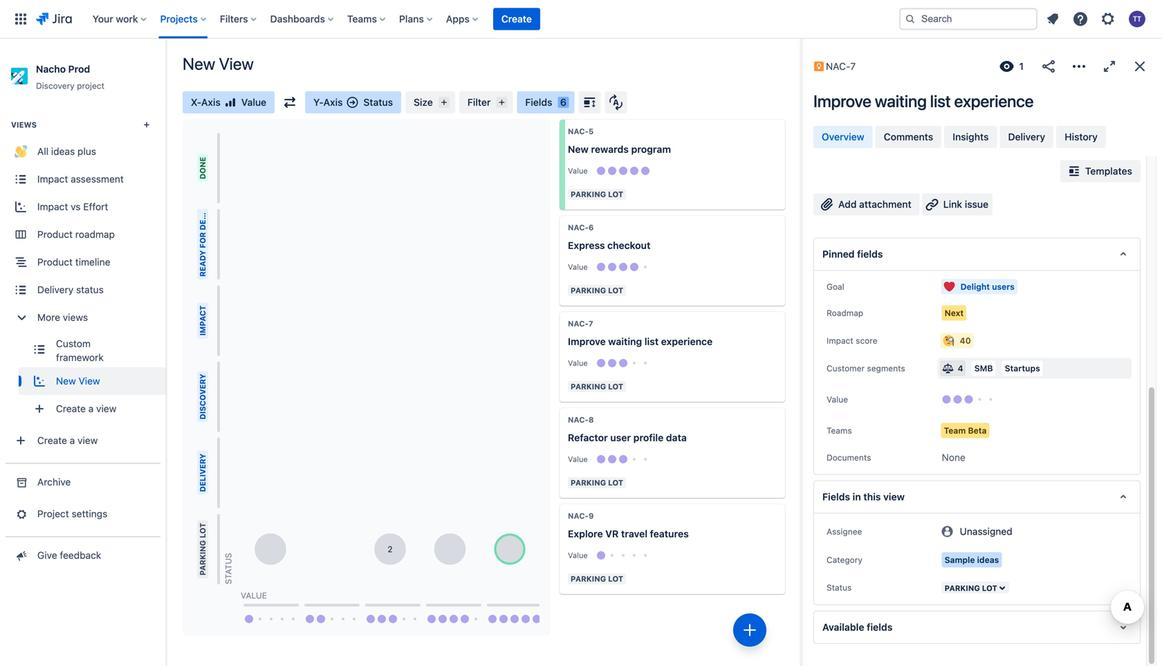 Task type: describe. For each thing, give the bounding box(es) containing it.
give feedback
[[37, 550, 101, 561]]

rewards
[[591, 144, 629, 155]]

1 vertical spatial 7
[[589, 319, 593, 328]]

2 vertical spatial delivery
[[198, 454, 207, 492]]

issue
[[965, 199, 989, 210]]

1 button
[[997, 55, 1030, 77]]

:wave: image
[[15, 145, 27, 158]]

documents
[[827, 453, 871, 462]]

product roadmap link
[[0, 221, 166, 249]]

:heart: image
[[944, 281, 955, 292]]

search image
[[905, 13, 916, 25]]

create a view button inside group
[[19, 395, 166, 423]]

add ideas image
[[742, 622, 758, 639]]

startups
[[1005, 364, 1040, 373]]

parking lot for list
[[571, 382, 624, 391]]

nac- for refactor user profile data
[[568, 416, 589, 425]]

users
[[992, 282, 1015, 292]]

create for create a view dropdown button in group
[[56, 403, 86, 415]]

product roadmap
[[37, 229, 115, 240]]

notifications image
[[1045, 11, 1061, 27]]

goal
[[827, 282, 845, 292]]

4
[[958, 364, 964, 373]]

your work button
[[88, 8, 152, 30]]

this
[[864, 491, 881, 503]]

delivery inside group
[[37, 284, 74, 296]]

projects button
[[156, 8, 212, 30]]

team beta
[[944, 426, 987, 435]]

open idea image for explore vr travel features
[[769, 504, 785, 521]]

0 horizontal spatial list
[[645, 336, 659, 347]]

framework
[[56, 352, 104, 363]]

project
[[37, 508, 69, 520]]

features
[[650, 528, 689, 540]]

pinned fields
[[823, 248, 883, 260]]

create button
[[493, 8, 540, 30]]

1 vertical spatial 6
[[589, 223, 594, 232]]

roadmap button
[[823, 305, 868, 321]]

0 vertical spatial experience
[[955, 91, 1034, 111]]

open idea image for refactor user profile data
[[769, 408, 785, 425]]

0 vertical spatial create a view
[[56, 403, 117, 415]]

impact assessment
[[37, 173, 124, 185]]

parking for program
[[571, 190, 606, 199]]

impact vs effort link
[[0, 193, 166, 221]]

attachment
[[859, 199, 912, 210]]

new inside new view link
[[56, 375, 76, 387]]

fields for fields in this view
[[823, 491, 850, 503]]

all
[[37, 146, 48, 157]]

add attachment image
[[819, 196, 836, 213]]

filter button
[[459, 91, 513, 113]]

score
[[856, 336, 878, 346]]

lot for program
[[608, 190, 624, 199]]

templates button
[[1061, 160, 1141, 182]]

data
[[666, 432, 687, 444]]

plans
[[399, 13, 424, 25]]

nac- for new rewards program
[[568, 127, 589, 136]]

1 vertical spatial create a view
[[37, 435, 98, 446]]

category
[[827, 555, 863, 565]]

category button
[[823, 552, 867, 568]]

apps
[[446, 13, 470, 25]]

0 vertical spatial waiting
[[875, 91, 927, 111]]

1 vertical spatial discovery
[[198, 374, 207, 420]]

insights button
[[945, 126, 997, 148]]

link issue
[[944, 199, 989, 210]]

view inside group
[[79, 375, 100, 387]]

discovery inside nacho prod discovery project
[[36, 81, 75, 91]]

autosave is enabled image
[[609, 94, 623, 111]]

projects
[[160, 13, 198, 25]]

work
[[116, 13, 138, 25]]

tab list containing overview
[[812, 125, 1153, 149]]

x-axis
[[191, 97, 221, 108]]

status
[[76, 284, 104, 296]]

plans button
[[395, 8, 438, 30]]

give
[[37, 550, 57, 561]]

impact assessment link
[[0, 165, 166, 193]]

1 vertical spatial waiting
[[608, 336, 642, 347]]

fields for fields
[[525, 97, 552, 108]]

roadmap
[[75, 229, 115, 240]]

primary element
[[8, 0, 888, 38]]

open idea image for improve waiting list experience
[[769, 312, 785, 329]]

0 vertical spatial 7
[[851, 61, 856, 72]]

banner containing your work
[[0, 0, 1162, 39]]

0 horizontal spatial status
[[223, 553, 233, 585]]

impact vs effort
[[37, 201, 108, 213]]

new rewards program
[[568, 144, 671, 155]]

ideas for sample
[[977, 555, 999, 565]]

view inside tab panel
[[884, 491, 905, 503]]

more
[[37, 312, 60, 323]]

project settings image
[[13, 507, 28, 521]]

rating image
[[225, 97, 236, 108]]

sample
[[945, 555, 975, 565]]

history
[[1065, 131, 1098, 143]]

project settings
[[37, 508, 107, 520]]

parking for travel
[[571, 575, 606, 584]]

a for the bottommost create a view dropdown button
[[70, 435, 75, 446]]

y-
[[314, 97, 324, 108]]

weighting value image
[[943, 363, 954, 374]]

lot for travel
[[608, 575, 624, 584]]

status button
[[823, 579, 856, 596]]

product timeline link
[[0, 249, 166, 276]]

:heart: image
[[944, 281, 955, 292]]

none
[[942, 452, 966, 463]]

1 horizontal spatial improve
[[814, 91, 872, 111]]

impact for impact vs effort
[[37, 201, 68, 213]]

1 vertical spatial new
[[568, 144, 589, 155]]

in
[[853, 491, 861, 503]]

plus
[[77, 146, 96, 157]]

add
[[839, 199, 857, 210]]

explore vr travel features
[[568, 528, 689, 540]]

open idea image for express checkout
[[769, 216, 785, 232]]

create for the bottommost create a view dropdown button
[[37, 435, 67, 446]]

parking lot for travel
[[571, 575, 624, 584]]

dashboards button
[[266, 8, 339, 30]]

ready for delivery
[[198, 192, 207, 277]]

done
[[198, 157, 207, 179]]

apps button
[[442, 8, 484, 30]]

your
[[93, 13, 113, 25]]

effort
[[83, 201, 108, 213]]

40
[[960, 336, 971, 346]]

explore
[[568, 528, 603, 540]]

link
[[944, 199, 963, 210]]

current project sidebar image
[[151, 55, 181, 83]]

feedback
[[60, 550, 101, 561]]

9
[[589, 512, 594, 521]]

customer segments button
[[823, 360, 910, 377]]

project settings button
[[0, 500, 166, 528]]

0 vertical spatial improve waiting list experience
[[814, 91, 1034, 111]]

impact for impact
[[198, 306, 207, 336]]

add attachment
[[839, 199, 912, 210]]

size button
[[406, 91, 455, 113]]

profile
[[634, 432, 664, 444]]

teams button
[[823, 422, 856, 439]]

1 vertical spatial nac-7
[[568, 319, 593, 328]]

value inside popup button
[[827, 395, 848, 404]]



Task type: vqa. For each thing, say whether or not it's contained in the screenshot.
Give feedback button
yes



Task type: locate. For each thing, give the bounding box(es) containing it.
link issue image
[[924, 196, 941, 213]]

impact score button
[[823, 332, 882, 349]]

open idea image for new rewards program
[[769, 120, 785, 136]]

user
[[611, 432, 631, 444]]

vr
[[606, 528, 619, 540]]

views
[[63, 312, 88, 323]]

0 vertical spatial a
[[88, 403, 94, 415]]

parking for profile
[[571, 478, 606, 487]]

0 horizontal spatial view
[[79, 375, 100, 387]]

jira product discovery navigation element
[[0, 39, 166, 666]]

parking lot for program
[[571, 190, 624, 199]]

axis left rating icon on the left top
[[201, 97, 221, 108]]

Search field
[[900, 8, 1038, 30]]

close image
[[1132, 58, 1149, 75]]

insights
[[953, 131, 989, 143]]

7
[[851, 61, 856, 72], [589, 319, 593, 328]]

0 horizontal spatial discovery
[[36, 81, 75, 91]]

0 vertical spatial nac-7
[[826, 61, 856, 72]]

2 horizontal spatial delivery
[[1008, 131, 1046, 143]]

nacho
[[36, 63, 66, 75]]

1 vertical spatial fields
[[867, 622, 893, 633]]

ideas right sample
[[977, 555, 999, 565]]

product for product timeline
[[37, 256, 73, 268]]

0 horizontal spatial a
[[70, 435, 75, 446]]

view down framework
[[79, 375, 100, 387]]

create a view button up the archive button
[[0, 427, 166, 455]]

create up archive
[[37, 435, 67, 446]]

parking lot for profile
[[571, 478, 624, 487]]

status inside popup button
[[827, 583, 852, 592]]

1 horizontal spatial experience
[[955, 91, 1034, 111]]

nac-7
[[826, 61, 856, 72], [568, 319, 593, 328]]

teams left plans
[[347, 13, 377, 25]]

view right 'this'
[[884, 491, 905, 503]]

size
[[414, 97, 433, 108]]

teams
[[347, 13, 377, 25], [827, 426, 852, 435]]

nacho prod discovery project
[[36, 63, 104, 91]]

1 vertical spatial new view
[[56, 375, 100, 387]]

2 product from the top
[[37, 256, 73, 268]]

0 horizontal spatial ideas
[[51, 146, 75, 157]]

0 horizontal spatial nac-7
[[568, 319, 593, 328]]

0 vertical spatial fields
[[525, 97, 552, 108]]

0 horizontal spatial experience
[[661, 336, 713, 347]]

new right current project sidebar image
[[183, 54, 215, 73]]

fields for available fields
[[867, 622, 893, 633]]

:face_with_monocle: image
[[944, 335, 955, 346]]

nac- for improve waiting list experience
[[568, 319, 589, 328]]

ideas right all
[[51, 146, 75, 157]]

impact for impact score
[[827, 336, 854, 346]]

0 vertical spatial product
[[37, 229, 73, 240]]

discovery
[[36, 81, 75, 91], [198, 374, 207, 420]]

filter
[[468, 97, 491, 108]]

ideas
[[51, 146, 75, 157], [977, 555, 999, 565]]

delivery button
[[1000, 126, 1054, 148]]

0 vertical spatial discovery
[[36, 81, 75, 91]]

switchaxes image
[[284, 97, 296, 108]]

1 vertical spatial product
[[37, 256, 73, 268]]

impact down ready
[[198, 306, 207, 336]]

appswitcher icon image
[[12, 11, 29, 27]]

1 axis from the left
[[201, 97, 221, 108]]

1 horizontal spatial teams
[[827, 426, 852, 435]]

delivery
[[198, 192, 207, 230]]

impact down all
[[37, 173, 68, 185]]

:wave: image
[[15, 145, 27, 158]]

1 vertical spatial view
[[78, 435, 98, 446]]

impact for impact assessment
[[37, 173, 68, 185]]

new down framework
[[56, 375, 76, 387]]

nac-8
[[568, 416, 594, 425]]

assignee
[[827, 527, 862, 537]]

y-axis
[[314, 97, 343, 108]]

fields for pinned fields
[[857, 248, 883, 260]]

for
[[198, 232, 207, 248]]

smb
[[975, 364, 993, 373]]

more views
[[37, 312, 88, 323]]

impact inside dropdown button
[[827, 336, 854, 346]]

product
[[37, 229, 73, 240], [37, 256, 73, 268]]

new view down framework
[[56, 375, 100, 387]]

all ideas plus
[[37, 146, 96, 157]]

more image
[[1071, 58, 1088, 75]]

axis for y-
[[324, 97, 343, 108]]

2 vertical spatial view
[[884, 491, 905, 503]]

0 horizontal spatial improve
[[568, 336, 606, 347]]

5
[[589, 127, 594, 136]]

product inside "link"
[[37, 256, 73, 268]]

add attachment button
[[814, 193, 920, 215]]

0 vertical spatial new view
[[183, 54, 254, 73]]

impact inside "link"
[[37, 173, 68, 185]]

1 vertical spatial list
[[645, 336, 659, 347]]

fields
[[857, 248, 883, 260], [867, 622, 893, 633]]

improve
[[814, 91, 872, 111], [568, 336, 606, 347]]

delight users
[[961, 282, 1015, 292]]

fields inside overview tab panel
[[823, 491, 850, 503]]

filters button
[[216, 8, 262, 30]]

1 horizontal spatial improve waiting list experience
[[814, 91, 1034, 111]]

nac-6
[[568, 223, 594, 232]]

create a view
[[56, 403, 117, 415], [37, 435, 98, 446]]

impact left score
[[827, 336, 854, 346]]

ideas inside overview tab panel
[[977, 555, 999, 565]]

feedback image
[[13, 549, 28, 563]]

1 horizontal spatial list
[[930, 91, 951, 111]]

0 horizontal spatial delivery
[[37, 284, 74, 296]]

teams up documents
[[827, 426, 852, 435]]

1 horizontal spatial delivery
[[198, 454, 207, 492]]

2 vertical spatial new
[[56, 375, 76, 387]]

view for the bottommost create a view dropdown button
[[78, 435, 98, 446]]

nac- for explore vr travel features
[[568, 512, 589, 521]]

archive button
[[0, 469, 166, 496]]

refactor
[[568, 432, 608, 444]]

:face_with_monocle: image
[[944, 335, 955, 346]]

custom framework
[[56, 338, 104, 363]]

1 vertical spatial create
[[56, 403, 86, 415]]

tab list
[[812, 125, 1153, 149]]

1 vertical spatial ideas
[[977, 555, 999, 565]]

editor templates image
[[1066, 163, 1083, 179]]

0 vertical spatial improve
[[814, 91, 872, 111]]

1 vertical spatial experience
[[661, 336, 713, 347]]

5 open idea image from the top
[[769, 504, 785, 521]]

create inside button
[[502, 13, 532, 25]]

axis left status icon
[[324, 97, 343, 108]]

0 vertical spatial delivery
[[1008, 131, 1046, 143]]

delight
[[961, 282, 990, 292]]

a down new view link
[[88, 403, 94, 415]]

1 horizontal spatial axis
[[324, 97, 343, 108]]

parking for list
[[571, 382, 606, 391]]

0 vertical spatial create
[[502, 13, 532, 25]]

1 vertical spatial improve waiting list experience
[[568, 336, 713, 347]]

your profile and settings image
[[1129, 11, 1146, 27]]

fields left in
[[823, 491, 850, 503]]

prod
[[68, 63, 90, 75]]

value button
[[823, 391, 852, 408]]

comments button
[[876, 126, 942, 148]]

6 up express
[[589, 223, 594, 232]]

delivery status
[[37, 284, 104, 296]]

0 horizontal spatial new
[[56, 375, 76, 387]]

fields inside "pinned fields" element
[[857, 248, 883, 260]]

expand image
[[1102, 58, 1118, 75]]

2 horizontal spatial status
[[827, 583, 852, 592]]

1 horizontal spatial discovery
[[198, 374, 207, 420]]

1 product from the top
[[37, 229, 73, 240]]

beta
[[968, 426, 987, 435]]

a for create a view dropdown button in group
[[88, 403, 94, 415]]

0 vertical spatial list
[[930, 91, 951, 111]]

settings
[[72, 508, 107, 520]]

status image
[[347, 97, 358, 108]]

0 vertical spatial create a view button
[[19, 395, 166, 423]]

create a view button
[[19, 395, 166, 423], [0, 427, 166, 455]]

team
[[944, 426, 966, 435]]

1 vertical spatial improve
[[568, 336, 606, 347]]

teams inside dropdown button
[[347, 13, 377, 25]]

overview
[[822, 131, 865, 143]]

1 vertical spatial a
[[70, 435, 75, 446]]

fields in this view element
[[814, 480, 1141, 514]]

6 left card layout: detailed 'icon'
[[560, 97, 567, 108]]

fields left card layout: detailed 'icon'
[[525, 97, 552, 108]]

2 axis from the left
[[324, 97, 343, 108]]

open idea image
[[769, 120, 785, 136], [769, 216, 785, 232], [769, 312, 785, 329], [769, 408, 785, 425], [769, 504, 785, 521]]

fields right pinned
[[857, 248, 883, 260]]

ideas for all
[[51, 146, 75, 157]]

delivery status link
[[0, 276, 166, 304]]

a up the archive button
[[70, 435, 75, 446]]

0 vertical spatial 6
[[560, 97, 567, 108]]

lot for list
[[608, 382, 624, 391]]

1 vertical spatial teams
[[827, 426, 852, 435]]

view up the archive button
[[78, 435, 98, 446]]

1 open idea image from the top
[[769, 120, 785, 136]]

custom
[[56, 338, 91, 350]]

pinned
[[823, 248, 855, 260]]

0 horizontal spatial 6
[[560, 97, 567, 108]]

fields inside available fields element
[[867, 622, 893, 633]]

2 open idea image from the top
[[769, 216, 785, 232]]

archive
[[37, 476, 71, 488]]

program
[[631, 144, 671, 155]]

0 horizontal spatial 7
[[589, 319, 593, 328]]

0 horizontal spatial axis
[[201, 97, 221, 108]]

0 vertical spatial view
[[96, 403, 117, 415]]

product down the impact vs effort
[[37, 229, 73, 240]]

0 vertical spatial teams
[[347, 13, 377, 25]]

1 horizontal spatial 6
[[589, 223, 594, 232]]

1 vertical spatial delivery
[[37, 284, 74, 296]]

1 horizontal spatial view
[[219, 54, 254, 73]]

view down new view link
[[96, 403, 117, 415]]

history button
[[1057, 126, 1106, 148]]

overview tab panel
[[808, 0, 1147, 644]]

lot for profile
[[608, 478, 624, 487]]

0 vertical spatial new
[[183, 54, 215, 73]]

create a view down new view link
[[56, 403, 117, 415]]

project
[[77, 81, 104, 91]]

1 vertical spatial view
[[79, 375, 100, 387]]

new down nac-5
[[568, 144, 589, 155]]

available
[[823, 622, 865, 633]]

create a view button down framework
[[19, 395, 166, 423]]

teams inside popup button
[[827, 426, 852, 435]]

next
[[945, 308, 964, 318]]

new view up x-axis
[[183, 54, 254, 73]]

nac- for express checkout
[[568, 223, 589, 232]]

assessment
[[71, 173, 124, 185]]

product up delivery status
[[37, 256, 73, 268]]

1 horizontal spatial status
[[364, 97, 393, 108]]

0 horizontal spatial fields
[[525, 97, 552, 108]]

1 horizontal spatial a
[[88, 403, 94, 415]]

delivery inside button
[[1008, 131, 1046, 143]]

view for create a view dropdown button in group
[[96, 403, 117, 415]]

2 vertical spatial create
[[37, 435, 67, 446]]

group
[[0, 102, 166, 463]]

1 horizontal spatial new view
[[183, 54, 254, 73]]

product for product roadmap
[[37, 229, 73, 240]]

0 vertical spatial view
[[219, 54, 254, 73]]

delivery
[[1008, 131, 1046, 143], [37, 284, 74, 296], [198, 454, 207, 492]]

1 horizontal spatial fields
[[823, 491, 850, 503]]

create right apps popup button
[[502, 13, 532, 25]]

0 horizontal spatial new view
[[56, 375, 100, 387]]

4 open idea image from the top
[[769, 408, 785, 425]]

value
[[241, 97, 266, 108], [568, 166, 588, 175], [568, 263, 588, 272], [568, 359, 588, 368], [827, 395, 848, 404], [568, 455, 588, 464], [568, 551, 588, 560], [241, 591, 267, 601]]

0 vertical spatial fields
[[857, 248, 883, 260]]

fields
[[525, 97, 552, 108], [823, 491, 850, 503]]

available fields
[[823, 622, 893, 633]]

card layout: detailed image
[[582, 94, 598, 111]]

give feedback button
[[0, 542, 166, 570]]

create a view up archive
[[37, 435, 98, 446]]

group containing all ideas plus
[[0, 102, 166, 463]]

view up rating icon on the left top
[[219, 54, 254, 73]]

pinned fields element
[[814, 238, 1141, 271]]

overview button
[[814, 126, 873, 148]]

improve waiting list experience
[[814, 91, 1034, 111], [568, 336, 713, 347]]

1 horizontal spatial waiting
[[875, 91, 927, 111]]

2 horizontal spatial new
[[568, 144, 589, 155]]

1 horizontal spatial 7
[[851, 61, 856, 72]]

0 vertical spatial ideas
[[51, 146, 75, 157]]

axis for x-
[[201, 97, 221, 108]]

new view
[[183, 54, 254, 73], [56, 375, 100, 387]]

banner
[[0, 0, 1162, 39]]

impact left vs
[[37, 201, 68, 213]]

views
[[11, 120, 37, 129]]

1 horizontal spatial new
[[183, 54, 215, 73]]

create
[[502, 13, 532, 25], [56, 403, 86, 415], [37, 435, 67, 446]]

x-
[[191, 97, 201, 108]]

nac-7 link
[[812, 58, 866, 75]]

3 open idea image from the top
[[769, 312, 785, 329]]

create down new view link
[[56, 403, 86, 415]]

1 horizontal spatial nac-7
[[826, 61, 856, 72]]

1 vertical spatial fields
[[823, 491, 850, 503]]

fields right "available"
[[867, 622, 893, 633]]

refactor user profile data
[[568, 432, 687, 444]]

available fields element
[[814, 611, 1141, 644]]

jira image
[[36, 11, 72, 27], [36, 11, 72, 27]]

1 vertical spatial create a view button
[[0, 427, 166, 455]]

0 horizontal spatial teams
[[347, 13, 377, 25]]

status
[[364, 97, 393, 108], [223, 553, 233, 585], [827, 583, 852, 592]]

new view link
[[19, 368, 166, 395]]

ideas inside all ideas plus link
[[51, 146, 75, 157]]

0 horizontal spatial waiting
[[608, 336, 642, 347]]

8
[[589, 416, 594, 425]]

help image
[[1073, 11, 1089, 27]]

new view inside new view link
[[56, 375, 100, 387]]

settings image
[[1100, 11, 1117, 27]]

0 horizontal spatial improve waiting list experience
[[568, 336, 713, 347]]

1 horizontal spatial ideas
[[977, 555, 999, 565]]

dashboards
[[270, 13, 325, 25]]



